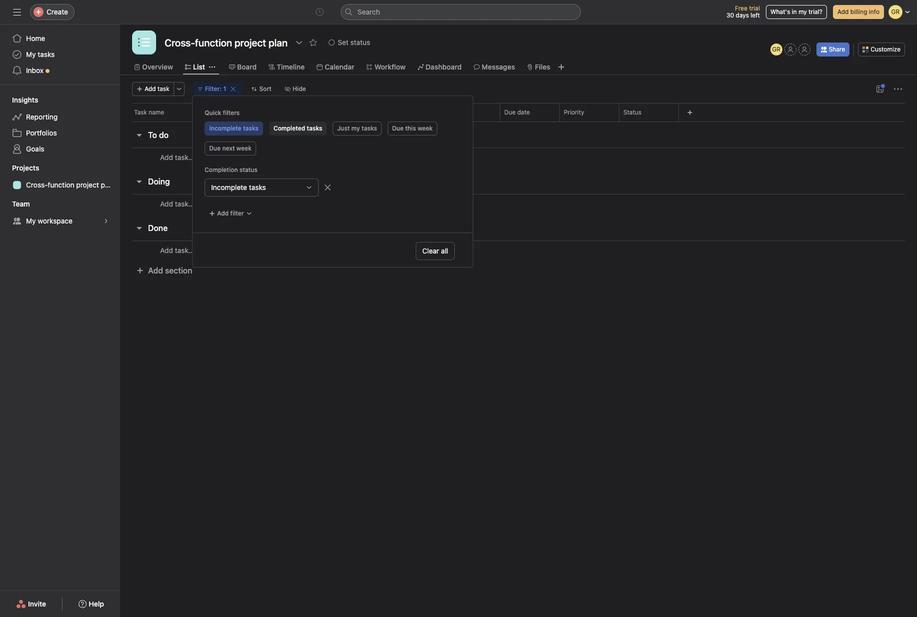 Task type: describe. For each thing, give the bounding box(es) containing it.
hide
[[293, 85, 306, 93]]

0 horizontal spatial more actions image
[[176, 86, 182, 92]]

1 vertical spatial more section actions image
[[187, 224, 195, 232]]

add task… for done
[[160, 246, 194, 254]]

gr button
[[770, 44, 783, 56]]

0 horizontal spatial my
[[351, 125, 360, 132]]

add up 'add section' button
[[160, 246, 173, 254]]

inbox link
[[6, 63, 114, 79]]

next
[[222, 145, 235, 152]]

clear all
[[422, 247, 448, 255]]

history image
[[316, 8, 324, 16]]

portfolios
[[26, 129, 57, 137]]

filter:
[[205, 85, 222, 93]]

projects
[[12, 164, 39, 172]]

share
[[829, 46, 845, 53]]

cross-
[[26, 181, 48, 189]]

create
[[47, 8, 68, 16]]

completion status
[[205, 166, 258, 174]]

add billing info button
[[833, 5, 884, 19]]

list
[[193, 63, 205, 71]]

set
[[338, 38, 349, 47]]

add task… for doing
[[160, 199, 194, 208]]

trial
[[749, 5, 760, 12]]

help button
[[72, 596, 111, 614]]

teams element
[[0, 195, 120, 231]]

completed tasks button
[[269, 122, 327, 136]]

cross-function project plan link
[[6, 177, 115, 193]]

add task… for to do
[[160, 153, 194, 161]]

add task
[[145, 85, 169, 93]]

hide button
[[280, 82, 310, 96]]

status for completion status
[[240, 166, 258, 174]]

inbox
[[26, 66, 44, 75]]

free
[[735, 5, 748, 12]]

add a task to this section image for to do
[[174, 131, 182, 139]]

due for due date
[[504, 109, 516, 116]]

insights button
[[0, 95, 38, 105]]

list image
[[138, 37, 150, 49]]

search button
[[341, 4, 581, 20]]

task… for doing
[[175, 199, 194, 208]]

days
[[736, 12, 749, 19]]

home link
[[6, 31, 114, 47]]

help
[[89, 600, 104, 609]]

calendar link
[[317, 62, 355, 73]]

free trial 30 days left
[[727, 5, 760, 19]]

board
[[237, 63, 257, 71]]

hide sidebar image
[[13, 8, 21, 16]]

left
[[751, 12, 760, 19]]

task name
[[134, 109, 164, 116]]

my for my tasks
[[26, 50, 36, 59]]

status
[[624, 109, 642, 116]]

incomplete inside dropdown button
[[211, 183, 247, 192]]

due date
[[504, 109, 530, 116]]

goals
[[26, 145, 44, 153]]

add task… row for doing
[[120, 194, 917, 213]]

trial?
[[809, 8, 823, 16]]

just my tasks
[[337, 125, 377, 132]]

tasks up 'due next week'
[[243, 125, 259, 132]]

goals link
[[6, 141, 114, 157]]

tab actions image
[[209, 64, 215, 70]]

my workspace link
[[6, 213, 114, 229]]

add a task to this section image for doing
[[175, 178, 183, 186]]

list link
[[185, 62, 205, 73]]

completed tasks
[[274, 125, 322, 132]]

files
[[535, 63, 550, 71]]

add inside popup button
[[217, 210, 229, 217]]

due for due this week
[[392, 125, 404, 132]]

files link
[[527, 62, 550, 73]]

home
[[26, 34, 45, 43]]

create button
[[30, 4, 75, 20]]

set status button
[[324, 36, 375, 50]]

filters
[[223, 109, 240, 117]]

overview
[[142, 63, 173, 71]]

this
[[405, 125, 416, 132]]

add tab image
[[557, 63, 565, 71]]

global element
[[0, 25, 120, 85]]

collapse task list for this section image
[[135, 131, 143, 139]]

insights element
[[0, 91, 120, 159]]

cross-function project plan
[[26, 181, 115, 189]]

search
[[358, 8, 380, 16]]

overview link
[[134, 62, 173, 73]]

workspace
[[38, 217, 73, 225]]

invite
[[28, 600, 46, 609]]

collapse task list for this section image for done
[[135, 224, 143, 232]]

incomplete inside button
[[209, 125, 242, 132]]

add left task
[[145, 85, 156, 93]]

board link
[[229, 62, 257, 73]]

workflow link
[[367, 62, 406, 73]]

due this week
[[392, 125, 433, 132]]

to do button
[[148, 126, 169, 144]]

just my tasks button
[[333, 122, 382, 136]]

dashboard link
[[418, 62, 462, 73]]

info
[[869, 8, 880, 16]]

filter: 1
[[205, 85, 226, 93]]

customize button
[[858, 43, 905, 57]]

sort button
[[247, 82, 276, 96]]



Task type: vqa. For each thing, say whether or not it's contained in the screenshot.
the leftmost status
yes



Task type: locate. For each thing, give the bounding box(es) containing it.
due left next
[[209, 145, 221, 152]]

tasks
[[38, 50, 55, 59], [243, 125, 259, 132], [307, 125, 322, 132], [362, 125, 377, 132], [249, 183, 266, 192]]

projects element
[[0, 159, 120, 195]]

more section actions image
[[189, 178, 197, 186], [187, 224, 195, 232]]

0 vertical spatial add task…
[[160, 153, 194, 161]]

doing
[[148, 177, 170, 186]]

my down team
[[26, 217, 36, 225]]

more actions image
[[894, 85, 902, 93], [176, 86, 182, 92]]

1 horizontal spatial status
[[350, 38, 370, 47]]

1 vertical spatial incomplete
[[211, 183, 247, 192]]

due left this
[[392, 125, 404, 132]]

due left date
[[504, 109, 516, 116]]

my inside the my tasks link
[[26, 50, 36, 59]]

task
[[134, 109, 147, 116]]

task…
[[175, 153, 194, 161], [175, 199, 194, 208], [175, 246, 194, 254]]

add task… row for done
[[120, 241, 917, 260]]

messages link
[[474, 62, 515, 73]]

incomplete down "quick filters" at the top of page
[[209, 125, 242, 132]]

priority
[[564, 109, 584, 116]]

3 add task… button from the top
[[160, 245, 194, 256]]

calendar
[[325, 63, 355, 71]]

week for due next week
[[236, 145, 252, 152]]

2 vertical spatial add task…
[[160, 246, 194, 254]]

customize
[[871, 46, 901, 53]]

add field image
[[687, 110, 693, 116]]

more actions image right task
[[176, 86, 182, 92]]

done button
[[148, 219, 168, 237]]

1 add task… button from the top
[[160, 152, 194, 163]]

1 vertical spatial status
[[240, 166, 258, 174]]

tasks down completion status on the top left of page
[[249, 183, 266, 192]]

reporting link
[[6, 109, 114, 125]]

0 horizontal spatial week
[[236, 145, 252, 152]]

2 task… from the top
[[175, 199, 194, 208]]

project
[[76, 181, 99, 189]]

completed
[[274, 125, 305, 132]]

add task… down do
[[160, 153, 194, 161]]

due this week button
[[388, 122, 437, 136]]

1 horizontal spatial week
[[418, 125, 433, 132]]

0 vertical spatial incomplete
[[209, 125, 242, 132]]

0 vertical spatial due
[[504, 109, 516, 116]]

1 horizontal spatial due
[[392, 125, 404, 132]]

0 vertical spatial my
[[26, 50, 36, 59]]

team button
[[0, 199, 30, 209]]

timeline
[[277, 63, 305, 71]]

name
[[149, 109, 164, 116]]

my up the inbox
[[26, 50, 36, 59]]

tasks inside global element
[[38, 50, 55, 59]]

what's in my trial?
[[771, 8, 823, 16]]

collapse task list for this section image
[[135, 178, 143, 186], [135, 224, 143, 232]]

save options image
[[876, 85, 884, 93]]

2 add task… button from the top
[[160, 198, 194, 209]]

gr
[[772, 46, 781, 53]]

add task… button up section
[[160, 245, 194, 256]]

add task… row
[[120, 148, 917, 167], [120, 194, 917, 213], [120, 241, 917, 260]]

0 vertical spatial add a task to this section image
[[174, 131, 182, 139]]

1 vertical spatial add task… button
[[160, 198, 194, 209]]

add filter
[[217, 210, 244, 217]]

1 vertical spatial add task… row
[[120, 194, 917, 213]]

3 task… from the top
[[175, 246, 194, 254]]

2 vertical spatial add task… row
[[120, 241, 917, 260]]

portfolios link
[[6, 125, 114, 141]]

2 horizontal spatial due
[[504, 109, 516, 116]]

1 collapse task list for this section image from the top
[[135, 178, 143, 186]]

done
[[148, 224, 168, 233]]

incomplete tasks down completion status on the top left of page
[[211, 183, 266, 192]]

set status
[[338, 38, 370, 47]]

due next week
[[209, 145, 252, 152]]

incomplete tasks
[[209, 125, 259, 132], [211, 183, 266, 192]]

more section actions image right done
[[187, 224, 195, 232]]

status right set
[[350, 38, 370, 47]]

1 vertical spatial task…
[[175, 199, 194, 208]]

0 vertical spatial incomplete tasks
[[209, 125, 259, 132]]

30
[[727, 12, 734, 19]]

plan
[[101, 181, 115, 189]]

task
[[158, 85, 169, 93]]

1 my from the top
[[26, 50, 36, 59]]

my
[[799, 8, 807, 16], [351, 125, 360, 132]]

2 my from the top
[[26, 217, 36, 225]]

share button
[[817, 43, 850, 57]]

0 vertical spatial more section actions image
[[189, 178, 197, 186]]

2 vertical spatial add task… button
[[160, 245, 194, 256]]

clear image
[[230, 86, 236, 92]]

3 add task… row from the top
[[120, 241, 917, 260]]

add task button
[[132, 82, 174, 96]]

due next week button
[[205, 142, 256, 156]]

1 vertical spatial collapse task list for this section image
[[135, 224, 143, 232]]

add filter button
[[205, 207, 256, 221]]

to do
[[148, 131, 169, 140]]

None text field
[[162, 34, 290, 52]]

more section actions image right "doing"
[[189, 178, 197, 186]]

week inside due this week button
[[418, 125, 433, 132]]

function
[[48, 181, 74, 189]]

row down due date
[[132, 121, 905, 122]]

add task… down "doing"
[[160, 199, 194, 208]]

status
[[350, 38, 370, 47], [240, 166, 258, 174]]

1 vertical spatial my
[[351, 125, 360, 132]]

my right in
[[799, 8, 807, 16]]

quick filters
[[205, 109, 240, 117]]

quick
[[205, 109, 221, 117]]

due
[[504, 109, 516, 116], [392, 125, 404, 132], [209, 145, 221, 152]]

due for due next week
[[209, 145, 221, 152]]

row containing task name
[[120, 103, 917, 122]]

add left section
[[148, 266, 163, 275]]

incomplete tasks button
[[205, 179, 319, 197]]

add task… button for done
[[160, 245, 194, 256]]

add down do
[[160, 153, 173, 161]]

status up incomplete tasks dropdown button
[[240, 166, 258, 174]]

2 add task… from the top
[[160, 199, 194, 208]]

to
[[148, 131, 157, 140]]

1 vertical spatial due
[[392, 125, 404, 132]]

incomplete tasks group
[[205, 179, 461, 197]]

doing button
[[148, 173, 170, 191]]

0 vertical spatial add task… row
[[120, 148, 917, 167]]

add task… button down do
[[160, 152, 194, 163]]

task… for done
[[175, 246, 194, 254]]

my tasks link
[[6, 47, 114, 63]]

clear all button
[[416, 242, 455, 260]]

status inside set status popup button
[[350, 38, 370, 47]]

3 add task… from the top
[[160, 246, 194, 254]]

in
[[792, 8, 797, 16]]

sort
[[259, 85, 272, 93]]

add left filter
[[217, 210, 229, 217]]

add task… button down "doing"
[[160, 198, 194, 209]]

incomplete down completion status on the top left of page
[[211, 183, 247, 192]]

1 vertical spatial my
[[26, 217, 36, 225]]

just
[[337, 125, 350, 132]]

my inside my workspace link
[[26, 217, 36, 225]]

team
[[12, 200, 30, 208]]

0 vertical spatial status
[[350, 38, 370, 47]]

0 vertical spatial collapse task list for this section image
[[135, 178, 143, 186]]

1 vertical spatial incomplete tasks
[[211, 183, 266, 192]]

collapse task list for this section image left done button
[[135, 224, 143, 232]]

0 vertical spatial task…
[[175, 153, 194, 161]]

my
[[26, 50, 36, 59], [26, 217, 36, 225]]

2 collapse task list for this section image from the top
[[135, 224, 143, 232]]

projects button
[[0, 163, 39, 173]]

2 vertical spatial task…
[[175, 246, 194, 254]]

incomplete tasks down filters
[[209, 125, 259, 132]]

add task… up section
[[160, 246, 194, 254]]

my tasks
[[26, 50, 55, 59]]

0 horizontal spatial due
[[209, 145, 221, 152]]

remove image
[[324, 184, 332, 192]]

row down files link
[[120, 103, 917, 122]]

my for my workspace
[[26, 217, 36, 225]]

incomplete tasks inside dropdown button
[[211, 183, 266, 192]]

my right just
[[351, 125, 360, 132]]

add to starred image
[[309, 39, 317, 47]]

tasks right just
[[362, 125, 377, 132]]

show options image
[[295, 39, 303, 47]]

what's in my trial? button
[[766, 5, 827, 19]]

what's
[[771, 8, 790, 16]]

timeline link
[[269, 62, 305, 73]]

add a task to this section image
[[174, 131, 182, 139], [175, 178, 183, 186]]

1 add task… row from the top
[[120, 148, 917, 167]]

1 vertical spatial add a task to this section image
[[175, 178, 183, 186]]

add left 'billing'
[[838, 8, 849, 16]]

tasks down the home
[[38, 50, 55, 59]]

tasks right 'completed'
[[307, 125, 322, 132]]

add task… row for to do
[[120, 148, 917, 167]]

status for set status
[[350, 38, 370, 47]]

1
[[223, 85, 226, 93]]

filter: 1 button
[[192, 82, 243, 96]]

incomplete tasks inside button
[[209, 125, 259, 132]]

add down "doing"
[[160, 199, 173, 208]]

add task…
[[160, 153, 194, 161], [160, 199, 194, 208], [160, 246, 194, 254]]

week for due this week
[[418, 125, 433, 132]]

collapse task list for this section image for doing
[[135, 178, 143, 186]]

add a task to this section image right doing "button"
[[175, 178, 183, 186]]

filter
[[230, 210, 244, 217]]

week right next
[[236, 145, 252, 152]]

dashboard
[[426, 63, 462, 71]]

1 add task… from the top
[[160, 153, 194, 161]]

do
[[159, 131, 169, 140]]

0 vertical spatial week
[[418, 125, 433, 132]]

search list box
[[341, 4, 581, 20]]

add a task to this section image right do
[[174, 131, 182, 139]]

add task… button for doing
[[160, 198, 194, 209]]

clear
[[422, 247, 439, 255]]

row
[[120, 103, 917, 122], [132, 121, 905, 122]]

1 horizontal spatial more actions image
[[894, 85, 902, 93]]

more section actions image
[[188, 131, 196, 139]]

tasks inside dropdown button
[[249, 183, 266, 192]]

0 vertical spatial add task… button
[[160, 152, 194, 163]]

add task… button for to do
[[160, 152, 194, 163]]

see details, my workspace image
[[103, 218, 109, 224]]

completion
[[205, 166, 238, 174]]

week right this
[[418, 125, 433, 132]]

insights
[[12, 96, 38, 104]]

more actions image right save options "icon"
[[894, 85, 902, 93]]

2 add task… row from the top
[[120, 194, 917, 213]]

collapse task list for this section image left "doing"
[[135, 178, 143, 186]]

0 vertical spatial my
[[799, 8, 807, 16]]

2 vertical spatial due
[[209, 145, 221, 152]]

section
[[165, 266, 192, 275]]

1 vertical spatial add task…
[[160, 199, 194, 208]]

1 vertical spatial week
[[236, 145, 252, 152]]

task… for to do
[[175, 153, 194, 161]]

week inside due next week button
[[236, 145, 252, 152]]

workflow
[[375, 63, 406, 71]]

reporting
[[26, 113, 58, 121]]

1 horizontal spatial my
[[799, 8, 807, 16]]

my workspace
[[26, 217, 73, 225]]

0 horizontal spatial status
[[240, 166, 258, 174]]

1 task… from the top
[[175, 153, 194, 161]]



